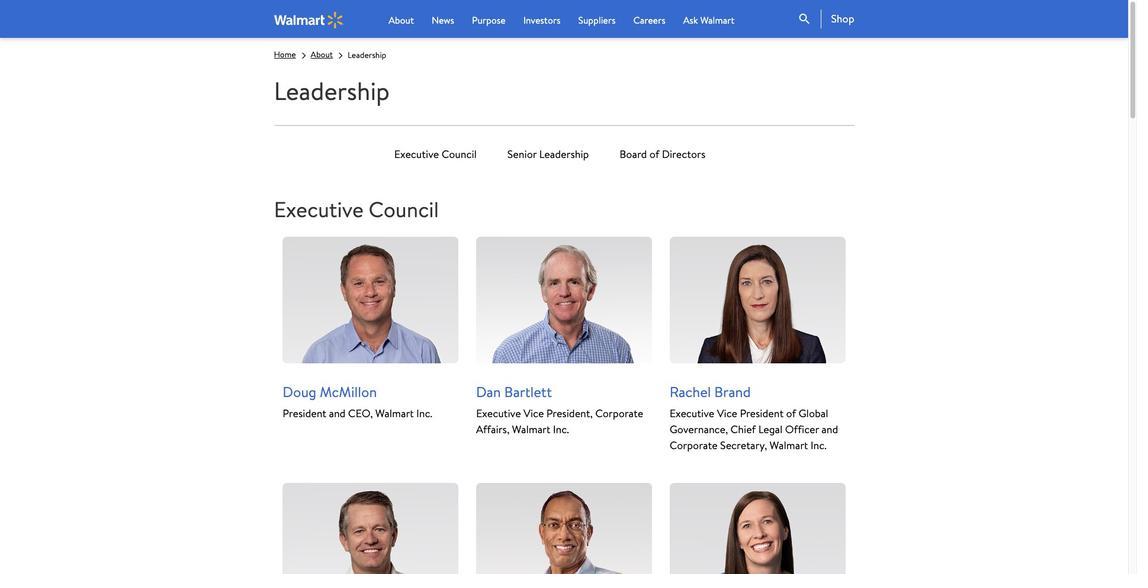 Task type: locate. For each thing, give the bounding box(es) containing it.
vice for bartlett
[[524, 407, 544, 422]]

doug mcmillon link
[[283, 382, 377, 402]]

dan bartlett executive vice president, corporate affairs, walmart inc.
[[476, 382, 644, 438]]

doug
[[283, 382, 317, 402]]

vice
[[524, 407, 544, 422], [717, 407, 738, 422]]

leadership
[[348, 49, 387, 61], [274, 74, 390, 109], [540, 147, 589, 162]]

walmart inside 'rachel brand executive vice president of global governance, chief legal officer and corporate secretary, walmart inc.'
[[770, 439, 809, 454]]

inc. inside doug mcmillon president and ceo, walmart inc.
[[417, 407, 433, 422]]

1 horizontal spatial about
[[389, 14, 414, 27]]

president down the 'doug'
[[283, 407, 327, 422]]

0 vertical spatial of
[[650, 147, 660, 162]]

of right board at the right top of page
[[650, 147, 660, 162]]

vice down brand
[[717, 407, 738, 422]]

1 horizontal spatial of
[[787, 407, 797, 422]]

corporate right president,
[[596, 407, 644, 422]]

1 vertical spatial executive council
[[274, 195, 439, 225]]

0 vertical spatial and
[[329, 407, 346, 422]]

0 horizontal spatial vice
[[524, 407, 544, 422]]

about
[[389, 14, 414, 27], [311, 49, 333, 60]]

1 vertical spatial of
[[787, 407, 797, 422]]

shop link
[[822, 9, 855, 28]]

0 horizontal spatial corporate
[[596, 407, 644, 422]]

leadership down about link
[[274, 74, 390, 109]]

dan bartlett promo image
[[476, 237, 653, 364]]

0 vertical spatial council
[[442, 147, 477, 162]]

officer
[[786, 423, 820, 438]]

investors button
[[524, 13, 561, 27]]

doug mcmillon president and ceo, walmart inc.
[[283, 382, 433, 422]]

1 vice from the left
[[524, 407, 544, 422]]

senior leadership
[[508, 147, 589, 162]]

walmart inside ask walmart link
[[701, 14, 735, 27]]

1 horizontal spatial council
[[442, 147, 477, 162]]

2 vertical spatial inc.
[[811, 439, 827, 454]]

1 vertical spatial about
[[311, 49, 333, 60]]

1 horizontal spatial and
[[822, 423, 839, 438]]

and inside doug mcmillon president and ceo, walmart inc.
[[329, 407, 346, 422]]

leadership right about link
[[348, 49, 387, 61]]

2 horizontal spatial inc.
[[811, 439, 827, 454]]

news
[[432, 14, 455, 27]]

john furner promo image
[[283, 484, 459, 575]]

corporate
[[596, 407, 644, 422], [670, 439, 718, 454]]

about button
[[389, 13, 414, 27]]

president
[[283, 407, 327, 422], [740, 407, 784, 422]]

vice inside "dan bartlett executive vice president, corporate affairs, walmart inc."
[[524, 407, 544, 422]]

2 vice from the left
[[717, 407, 738, 422]]

and down the global
[[822, 423, 839, 438]]

walmart down officer
[[770, 439, 809, 454]]

0 vertical spatial corporate
[[596, 407, 644, 422]]

1 vertical spatial corporate
[[670, 439, 718, 454]]

0 vertical spatial inc.
[[417, 407, 433, 422]]

news button
[[432, 13, 455, 27]]

walmart
[[701, 14, 735, 27], [376, 407, 414, 422], [512, 423, 551, 438], [770, 439, 809, 454]]

0 vertical spatial leadership
[[348, 49, 387, 61]]

vice down bartlett
[[524, 407, 544, 422]]

dan
[[476, 382, 501, 402]]

1 vertical spatial council
[[369, 195, 439, 225]]

executive
[[394, 147, 439, 162], [274, 195, 364, 225], [476, 407, 521, 422], [670, 407, 715, 422]]

executive inside "dan bartlett executive vice president, corporate affairs, walmart inc."
[[476, 407, 521, 422]]

about right home link
[[311, 49, 333, 60]]

corporate inside 'rachel brand executive vice president of global governance, chief legal officer and corporate secretary, walmart inc.'
[[670, 439, 718, 454]]

rachel brand link
[[670, 382, 751, 402]]

inc.
[[417, 407, 433, 422], [553, 423, 569, 438], [811, 439, 827, 454]]

1 vertical spatial and
[[822, 423, 839, 438]]

0 horizontal spatial president
[[283, 407, 327, 422]]

global
[[799, 407, 829, 422]]

0 vertical spatial about
[[389, 14, 414, 27]]

corporate down governance,
[[670, 439, 718, 454]]

1 horizontal spatial corporate
[[670, 439, 718, 454]]

inc. inside 'rachel brand executive vice president of global governance, chief legal officer and corporate secretary, walmart inc.'
[[811, 439, 827, 454]]

home
[[274, 49, 296, 60]]

president inside 'rachel brand executive vice president of global governance, chief legal officer and corporate secretary, walmart inc.'
[[740, 407, 784, 422]]

executive inside 'rachel brand executive vice president of global governance, chief legal officer and corporate secretary, walmart inc.'
[[670, 407, 715, 422]]

1 horizontal spatial vice
[[717, 407, 738, 422]]

and
[[329, 407, 346, 422], [822, 423, 839, 438]]

board of directors link
[[620, 141, 706, 169]]

0 horizontal spatial and
[[329, 407, 346, 422]]

2 president from the left
[[740, 407, 784, 422]]

about for about link
[[311, 49, 333, 60]]

about left "news" popup button
[[389, 14, 414, 27]]

mcmillon
[[320, 382, 377, 402]]

investors
[[524, 14, 561, 27]]

and down doug mcmillon 'link'
[[329, 407, 346, 422]]

walmart inside doug mcmillon president and ceo, walmart inc.
[[376, 407, 414, 422]]

1 vertical spatial inc.
[[553, 423, 569, 438]]

of
[[650, 147, 660, 162], [787, 407, 797, 422]]

1 president from the left
[[283, 407, 327, 422]]

of inside 'rachel brand executive vice president of global governance, chief legal officer and corporate secretary, walmart inc.'
[[787, 407, 797, 422]]

shop
[[832, 11, 855, 26]]

0 horizontal spatial inc.
[[417, 407, 433, 422]]

1 horizontal spatial inc.
[[553, 423, 569, 438]]

executive council
[[394, 147, 477, 162], [274, 195, 439, 225]]

legal
[[759, 423, 783, 438]]

vice inside 'rachel brand executive vice president of global governance, chief legal officer and corporate secretary, walmart inc.'
[[717, 407, 738, 422]]

walmart right ceo,
[[376, 407, 414, 422]]

0 horizontal spatial about
[[311, 49, 333, 60]]

leadership right senior
[[540, 147, 589, 162]]

1 horizontal spatial president
[[740, 407, 784, 422]]

president,
[[547, 407, 593, 422]]

about for about dropdown button
[[389, 14, 414, 27]]

of up officer
[[787, 407, 797, 422]]

president up legal
[[740, 407, 784, 422]]

walmart down bartlett
[[512, 423, 551, 438]]

ask
[[684, 14, 698, 27]]

walmart right ask
[[701, 14, 735, 27]]

council
[[442, 147, 477, 162], [369, 195, 439, 225]]



Task type: vqa. For each thing, say whether or not it's contained in the screenshot.
top Leadership
yes



Task type: describe. For each thing, give the bounding box(es) containing it.
ask walmart
[[684, 14, 735, 27]]

careers link
[[634, 13, 666, 27]]

board of directors
[[620, 147, 706, 162]]

chief
[[731, 423, 756, 438]]

senior
[[508, 147, 537, 162]]

2 vertical spatial leadership
[[540, 147, 589, 162]]

0 horizontal spatial council
[[369, 195, 439, 225]]

president inside doug mcmillon president and ceo, walmart inc.
[[283, 407, 327, 422]]

home image
[[274, 12, 345, 28]]

vice for brand
[[717, 407, 738, 422]]

executive council link
[[394, 141, 477, 169]]

directors
[[662, 147, 706, 162]]

ceo,
[[348, 407, 373, 422]]

rachel
[[670, 382, 712, 402]]

1 vertical spatial leadership
[[274, 74, 390, 109]]

senior leadership link
[[508, 141, 589, 169]]

0 horizontal spatial of
[[650, 147, 660, 162]]

corporate inside "dan bartlett executive vice president, corporate affairs, walmart inc."
[[596, 407, 644, 422]]

executive inside executive council link
[[394, 147, 439, 162]]

kath mclay promo image
[[670, 484, 846, 575]]

walmart inside "dan bartlett executive vice president, corporate affairs, walmart inc."
[[512, 423, 551, 438]]

suresh kumar promo image
[[476, 484, 653, 575]]

rachel brand executive vice president of global governance, chief legal officer and corporate secretary, walmart inc.
[[670, 382, 839, 454]]

suppliers button
[[579, 13, 616, 27]]

careers
[[634, 14, 666, 27]]

bartlett
[[505, 382, 552, 402]]

search
[[798, 12, 812, 26]]

about link
[[311, 49, 333, 60]]

inc. inside "dan bartlett executive vice president, corporate affairs, walmart inc."
[[553, 423, 569, 438]]

rachel brand promo image
[[670, 237, 846, 364]]

purpose button
[[472, 13, 506, 27]]

suppliers
[[579, 14, 616, 27]]

doug mcmillon image
[[283, 237, 459, 364]]

purpose
[[472, 14, 506, 27]]

and inside 'rachel brand executive vice president of global governance, chief legal officer and corporate secretary, walmart inc.'
[[822, 423, 839, 438]]

home link
[[274, 49, 296, 60]]

ask walmart link
[[684, 13, 735, 27]]

0 vertical spatial executive council
[[394, 147, 477, 162]]

dan bartlett link
[[476, 382, 552, 402]]

board
[[620, 147, 647, 162]]

secretary,
[[721, 439, 768, 454]]

brand
[[715, 382, 751, 402]]

affairs,
[[476, 423, 510, 438]]

governance,
[[670, 423, 729, 438]]



